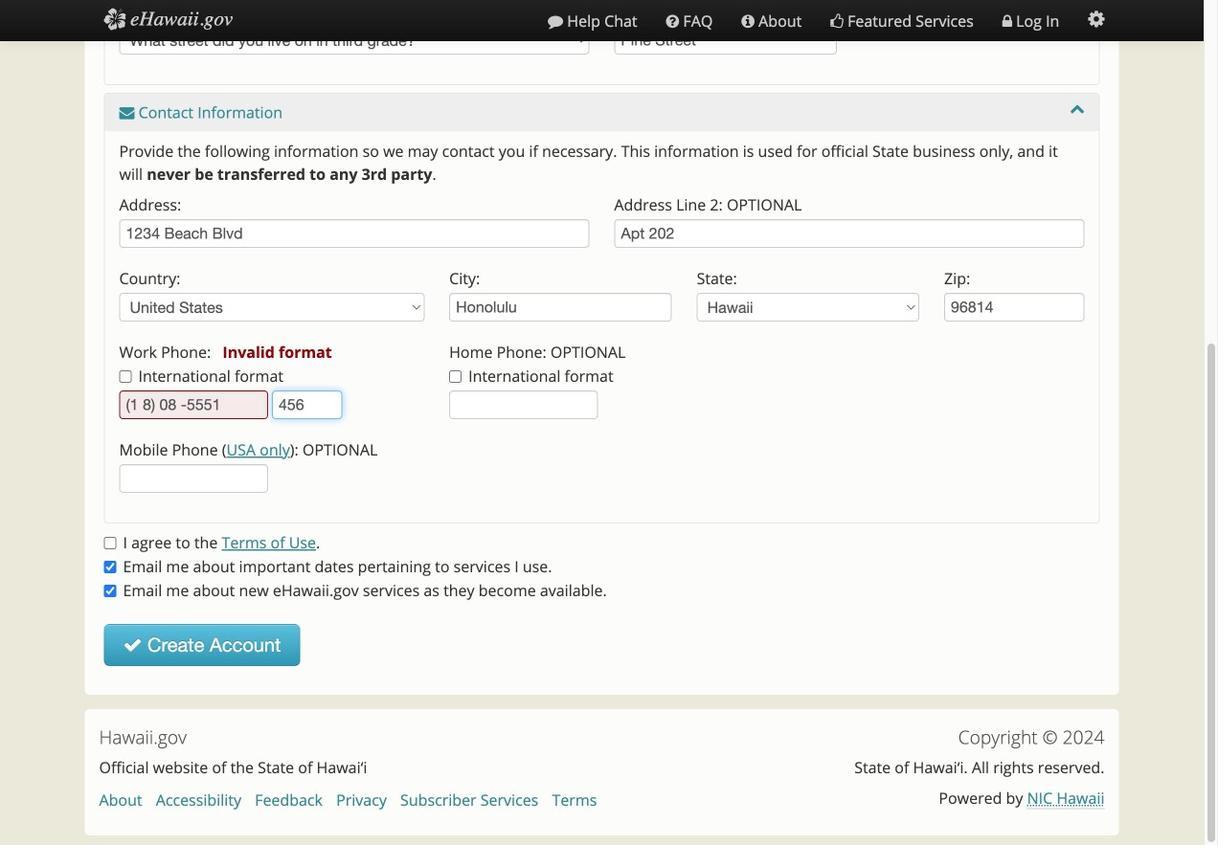 Task type: vqa. For each thing, say whether or not it's contained in the screenshot.
ok IMAGE
yes



Task type: locate. For each thing, give the bounding box(es) containing it.
main content
[[85, 0, 1119, 695]]

None checkbox
[[104, 537, 116, 550], [104, 585, 116, 598], [104, 537, 116, 550], [104, 585, 116, 598]]

None checkbox
[[119, 371, 132, 383], [449, 371, 462, 383], [104, 561, 116, 574], [119, 371, 132, 383], [449, 371, 462, 383], [104, 561, 116, 574]]

None text field
[[614, 26, 837, 55], [614, 219, 1085, 248], [614, 26, 837, 55], [614, 219, 1085, 248]]

None telephone field
[[449, 391, 598, 420], [119, 465, 268, 493], [449, 391, 598, 420], [119, 465, 268, 493]]

ok image
[[123, 636, 142, 655]]

chevron up image
[[1071, 102, 1085, 117]]

None telephone field
[[119, 391, 268, 420]]

envelope alt image
[[119, 105, 135, 121]]

lock image
[[1003, 14, 1012, 29]]

None text field
[[119, 219, 590, 248], [449, 293, 672, 322], [944, 293, 1085, 322], [119, 219, 590, 248], [449, 293, 672, 322], [944, 293, 1085, 322]]

frequently ask questions image
[[666, 14, 679, 29]]



Task type: describe. For each thing, give the bounding box(es) containing it.
info sign image
[[742, 14, 755, 29]]

cog image
[[1088, 10, 1105, 29]]

Ext telephone field
[[272, 391, 342, 420]]

chat image
[[548, 14, 563, 29]]

thumbs up image
[[831, 14, 844, 29]]



